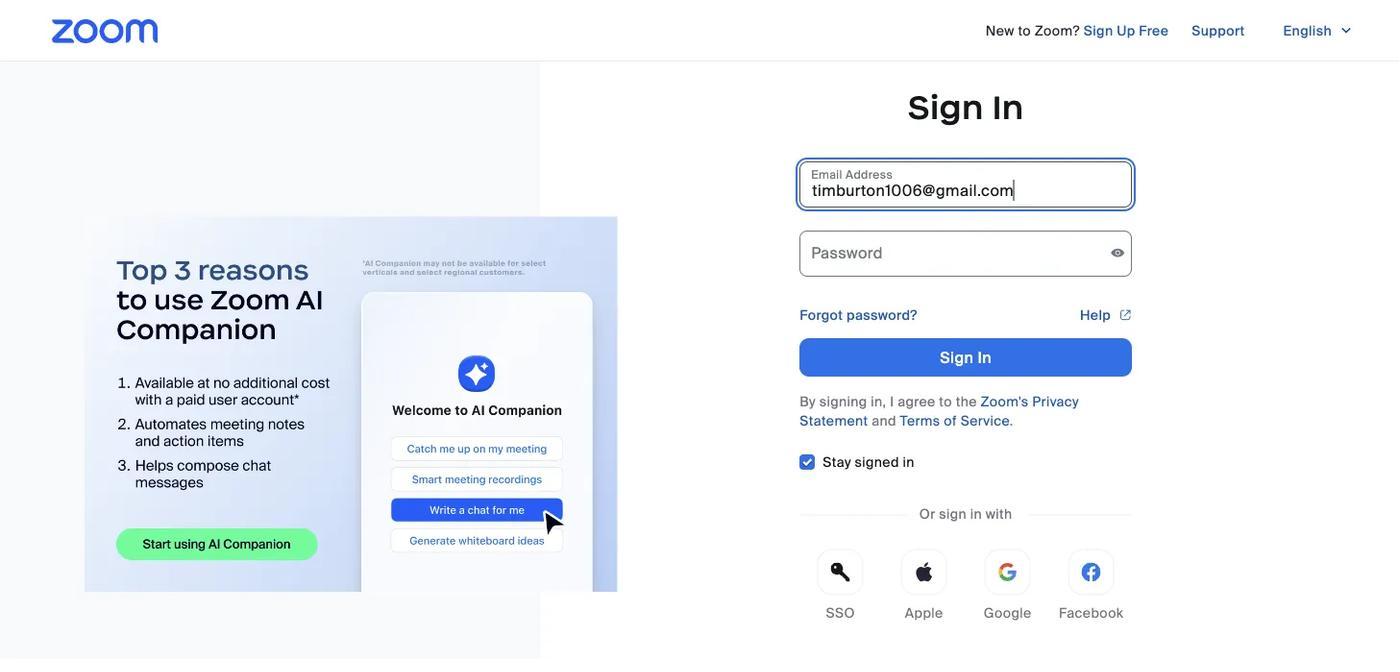Task type: locate. For each thing, give the bounding box(es) containing it.
password
[[811, 243, 883, 263]]

0 horizontal spatial to
[[939, 393, 952, 410]]

apple image
[[915, 563, 934, 582]]

new
[[986, 22, 1015, 39]]

1 horizontal spatial to
[[1018, 22, 1031, 39]]

sign up the
[[940, 347, 974, 368]]

2 vertical spatial sign
[[940, 347, 974, 368]]

to right new
[[1018, 22, 1031, 39]]

address
[[846, 167, 893, 182]]

1 vertical spatial sign in
[[940, 347, 992, 368]]

google
[[984, 605, 1032, 622]]

new to zoom? sign up free
[[986, 22, 1169, 39]]

google button
[[967, 549, 1049, 632]]

up
[[1117, 22, 1136, 39]]

or sign in with
[[920, 506, 1013, 523]]

0 vertical spatial sign
[[1084, 22, 1114, 39]]

in down new
[[992, 87, 1024, 128]]

terms
[[900, 412, 941, 430]]

sign
[[1084, 22, 1114, 39], [908, 87, 984, 128], [940, 347, 974, 368]]

sign
[[939, 506, 967, 523]]

zoom's
[[981, 393, 1029, 410]]

in right signed
[[903, 454, 915, 471]]

support
[[1192, 22, 1245, 39]]

in
[[903, 454, 915, 471], [971, 506, 982, 523]]

0 horizontal spatial in
[[903, 454, 915, 471]]

1 horizontal spatial in
[[971, 506, 982, 523]]

down image
[[1340, 21, 1353, 40]]

zoom's privacy statement
[[800, 393, 1079, 430]]

in
[[992, 87, 1024, 128], [978, 347, 992, 368]]

and terms of service .
[[868, 412, 1014, 430]]

or
[[920, 506, 936, 523]]

to up "of"
[[939, 393, 952, 410]]

forgot
[[800, 306, 843, 324]]

sign up email address email field
[[908, 87, 984, 128]]

sign in button
[[800, 338, 1132, 377]]

sign left up
[[1084, 22, 1114, 39]]

facebook
[[1059, 605, 1124, 622]]

in left with
[[971, 506, 982, 523]]

sign in up the
[[940, 347, 992, 368]]

with
[[986, 506, 1013, 523]]

i
[[890, 393, 894, 410]]

0 vertical spatial to
[[1018, 22, 1031, 39]]

Password password field
[[800, 231, 1132, 277]]

statement
[[800, 412, 868, 430]]

by
[[800, 393, 816, 410]]

0 vertical spatial sign in
[[908, 87, 1024, 128]]

in,
[[871, 393, 887, 410]]

to
[[1018, 22, 1031, 39], [939, 393, 952, 410]]

1 vertical spatial in
[[971, 506, 982, 523]]

sign in
[[908, 87, 1024, 128], [940, 347, 992, 368]]

sign in up email address email field
[[908, 87, 1024, 128]]

1 vertical spatial in
[[978, 347, 992, 368]]

facebook button
[[1051, 549, 1132, 632]]

stay
[[823, 454, 851, 471]]

in up zoom's
[[978, 347, 992, 368]]

english button
[[1268, 15, 1369, 46]]

Email Address email field
[[800, 161, 1132, 208]]

0 vertical spatial in
[[903, 454, 915, 471]]

signing
[[820, 393, 867, 410]]

terms of service link
[[900, 412, 1010, 430]]

sso
[[826, 605, 855, 622]]



Task type: describe. For each thing, give the bounding box(es) containing it.
free
[[1139, 22, 1169, 39]]

apple button
[[884, 549, 965, 632]]

.
[[1010, 412, 1014, 430]]

english
[[1284, 22, 1332, 39]]

zoom?
[[1035, 22, 1080, 39]]

in for signed
[[903, 454, 915, 471]]

1 vertical spatial sign
[[908, 87, 984, 128]]

forgot password?
[[800, 306, 918, 324]]

window new image
[[1119, 306, 1132, 325]]

help
[[1080, 306, 1111, 324]]

service
[[961, 412, 1010, 430]]

email address
[[811, 167, 893, 182]]

sso button
[[800, 549, 882, 632]]

0 vertical spatial in
[[992, 87, 1024, 128]]

the
[[956, 393, 977, 410]]

password?
[[847, 306, 918, 324]]

forgot password? button
[[800, 306, 918, 325]]

1 vertical spatial to
[[939, 393, 952, 410]]

sign in inside 'button'
[[940, 347, 992, 368]]

agree
[[898, 393, 936, 410]]

email
[[811, 167, 843, 182]]

of
[[944, 412, 957, 430]]

in for sign
[[971, 506, 982, 523]]

support link
[[1192, 15, 1245, 46]]

stay signed in
[[823, 454, 915, 471]]

privacy
[[1033, 393, 1079, 410]]

signed
[[855, 454, 900, 471]]

and
[[872, 412, 897, 430]]

sign inside 'button'
[[940, 347, 974, 368]]

in inside 'button'
[[978, 347, 992, 368]]

zoom's privacy statement link
[[800, 393, 1079, 430]]

apple
[[905, 605, 943, 622]]

start using zoom ai companion image
[[85, 217, 617, 592]]

help button
[[1080, 300, 1132, 331]]

by signing in, i agree to the
[[800, 393, 981, 410]]

sign up free button
[[1084, 15, 1169, 46]]

zoom logo image
[[52, 19, 158, 43]]



Task type: vqa. For each thing, say whether or not it's contained in the screenshot.
TAB
no



